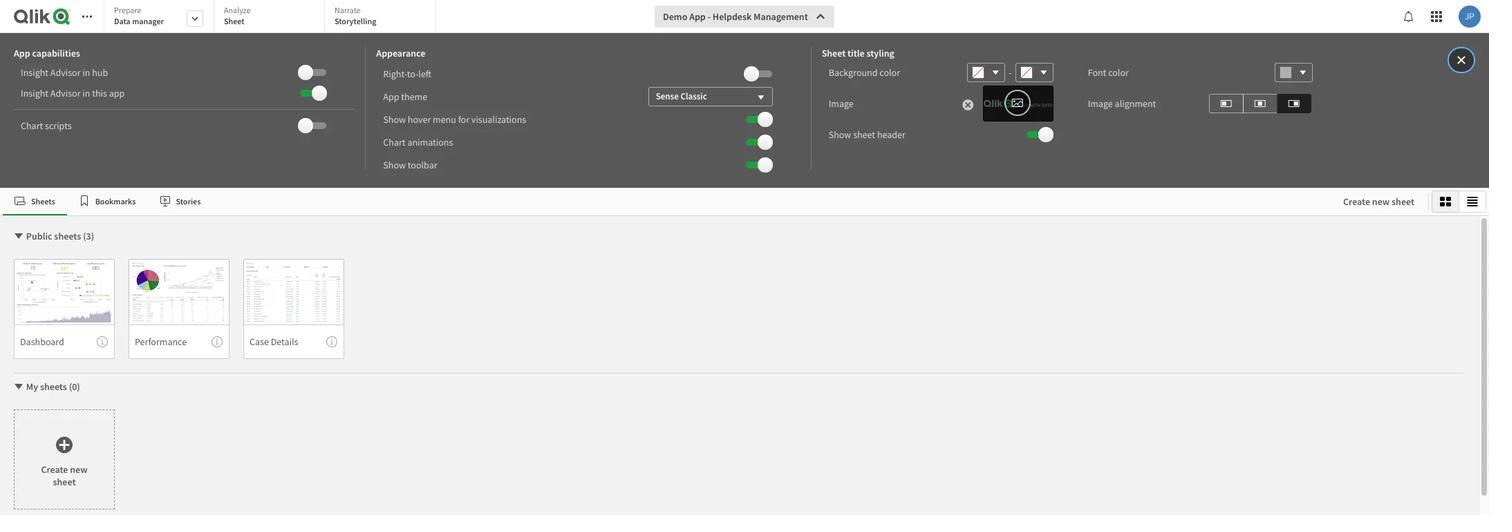 Task type: vqa. For each thing, say whether or not it's contained in the screenshot.
ID
no



Task type: locate. For each thing, give the bounding box(es) containing it.
1 in from the top
[[82, 66, 90, 79]]

collapse image
[[13, 231, 24, 242], [13, 382, 24, 393]]

2 image from the left
[[1088, 97, 1113, 110]]

data
[[114, 16, 131, 26]]

create new sheet
[[1343, 196, 1415, 208], [41, 464, 88, 488]]

show toolbar
[[383, 159, 437, 171]]

insight for insight advisor in hub
[[21, 66, 48, 79]]

sheets
[[54, 230, 81, 243], [40, 381, 67, 393]]

tooltip for performance
[[212, 337, 223, 348]]

color right the font
[[1108, 66, 1129, 79]]

grid view image
[[1440, 196, 1451, 207]]

0 vertical spatial in
[[82, 66, 90, 79]]

tooltip left performance
[[97, 337, 108, 348]]

1 horizontal spatial new
[[1372, 196, 1390, 208]]

0 horizontal spatial sheet
[[224, 16, 244, 26]]

font color
[[1088, 66, 1129, 79]]

2 vertical spatial app
[[383, 90, 399, 103]]

0 horizontal spatial tooltip
[[97, 337, 108, 348]]

1 vertical spatial collapse image
[[13, 382, 24, 393]]

application containing demo app - helpdesk management
[[0, 0, 1489, 516]]

1 vertical spatial chart
[[383, 136, 406, 148]]

in left hub
[[82, 66, 90, 79]]

align center image
[[1255, 95, 1266, 112]]

1 insight from the top
[[21, 66, 48, 79]]

3 tooltip from the left
[[326, 337, 337, 348]]

1 vertical spatial create new sheet
[[41, 464, 88, 488]]

2 color from the left
[[1108, 66, 1129, 79]]

application
[[0, 0, 1489, 516]]

sheet
[[224, 16, 244, 26], [822, 47, 846, 59]]

sheet title styling
[[822, 47, 894, 59]]

0 vertical spatial advisor
[[50, 66, 81, 79]]

1 collapse image from the top
[[13, 231, 24, 242]]

2 insight from the top
[[21, 87, 48, 100]]

color down styling
[[880, 66, 900, 79]]

0 vertical spatial sheet
[[224, 16, 244, 26]]

-
[[708, 10, 711, 23], [1009, 66, 1012, 79]]

1 vertical spatial -
[[1009, 66, 1012, 79]]

1 advisor from the top
[[50, 66, 81, 79]]

insight
[[21, 66, 48, 79], [21, 87, 48, 100]]

2 horizontal spatial tooltip
[[326, 337, 337, 348]]

sheets
[[31, 196, 55, 206]]

0 vertical spatial sheets
[[54, 230, 81, 243]]

show for show toolbar
[[383, 159, 406, 171]]

background color
[[829, 66, 900, 79]]

show left header
[[829, 129, 851, 141]]

0 horizontal spatial app
[[14, 47, 30, 59]]

app right demo
[[689, 10, 706, 23]]

1 vertical spatial sheet
[[822, 47, 846, 59]]

0 vertical spatial create new sheet
[[1343, 196, 1415, 208]]

image
[[829, 97, 854, 110], [1088, 97, 1113, 110]]

demo app - helpdesk management
[[663, 10, 808, 23]]

tooltip
[[97, 337, 108, 348], [212, 337, 223, 348], [326, 337, 337, 348]]

details
[[271, 336, 298, 348]]

0 vertical spatial insight
[[21, 66, 48, 79]]

- inside button
[[708, 10, 711, 23]]

app
[[109, 87, 125, 100]]

image for image alignment
[[1088, 97, 1113, 110]]

chart left scripts at top
[[21, 120, 43, 132]]

color
[[880, 66, 900, 79], [1108, 66, 1129, 79]]

0 horizontal spatial color
[[880, 66, 900, 79]]

tab list containing sheets
[[3, 188, 1329, 216]]

0 horizontal spatial -
[[708, 10, 711, 23]]

app left capabilities
[[14, 47, 30, 59]]

my
[[26, 381, 38, 393]]

tab list
[[104, 0, 440, 35], [3, 188, 1329, 216]]

tooltip left case
[[212, 337, 223, 348]]

1 tooltip from the left
[[97, 337, 108, 348]]

tooltip right details
[[326, 337, 337, 348]]

storytelling
[[335, 16, 376, 26]]

0 horizontal spatial create new sheet
[[41, 464, 88, 488]]

sense classic button
[[648, 87, 773, 106]]

0 vertical spatial -
[[708, 10, 711, 23]]

case details menu item
[[243, 325, 344, 360]]

app
[[689, 10, 706, 23], [14, 47, 30, 59], [383, 90, 399, 103]]

right-
[[383, 67, 407, 80]]

select image image
[[1011, 95, 1024, 111]]

in
[[82, 66, 90, 79], [82, 87, 90, 100]]

0 horizontal spatial create
[[41, 464, 68, 476]]

collapse image left the public
[[13, 231, 24, 242]]

collapse image for public
[[13, 231, 24, 242]]

1 horizontal spatial create new sheet
[[1343, 196, 1415, 208]]

create
[[1343, 196, 1370, 208], [41, 464, 68, 476]]

in left this
[[82, 87, 90, 100]]

1 vertical spatial sheet
[[1392, 196, 1415, 208]]

insight advisor in this app
[[21, 87, 125, 100]]

1 horizontal spatial app
[[383, 90, 399, 103]]

tab list containing prepare
[[104, 0, 440, 35]]

0 horizontal spatial image
[[829, 97, 854, 110]]

management
[[754, 10, 808, 23]]

toolbar
[[408, 159, 437, 171]]

advisor for hub
[[50, 66, 81, 79]]

sheet down analyze
[[224, 16, 244, 26]]

show left 'toolbar'
[[383, 159, 406, 171]]

0 vertical spatial show
[[383, 113, 406, 125]]

2 tooltip from the left
[[212, 337, 223, 348]]

image down the background
[[829, 97, 854, 110]]

color for background color
[[880, 66, 900, 79]]

font
[[1088, 66, 1106, 79]]

1 horizontal spatial color
[[1108, 66, 1129, 79]]

toolbar
[[0, 0, 1489, 188]]

1 vertical spatial tab list
[[3, 188, 1329, 216]]

insight up chart scripts
[[21, 87, 48, 100]]

stories button
[[148, 188, 212, 216]]

sheet left title
[[822, 47, 846, 59]]

1 horizontal spatial chart
[[383, 136, 406, 148]]

create inside button
[[1343, 196, 1370, 208]]

chart up show toolbar
[[383, 136, 406, 148]]

- left helpdesk
[[708, 10, 711, 23]]

2 horizontal spatial sheet
[[1392, 196, 1415, 208]]

show for show hover menu for visualizations
[[383, 113, 406, 125]]

sheets left (0)
[[40, 381, 67, 393]]

collapse image left my
[[13, 382, 24, 393]]

advisor
[[50, 66, 81, 79], [50, 87, 81, 100]]

1 horizontal spatial create
[[1343, 196, 1370, 208]]

new
[[1372, 196, 1390, 208], [70, 464, 88, 476]]

app inside button
[[689, 10, 706, 23]]

1 vertical spatial advisor
[[50, 87, 81, 100]]

align right image
[[1288, 95, 1300, 112]]

0 vertical spatial collapse image
[[13, 231, 24, 242]]

show
[[383, 113, 406, 125], [829, 129, 851, 141], [383, 159, 406, 171]]

0 horizontal spatial chart
[[21, 120, 43, 132]]

- up select image at the right of page
[[1009, 66, 1012, 79]]

to-
[[407, 67, 419, 80]]

1 color from the left
[[880, 66, 900, 79]]

james peterson image
[[1459, 6, 1481, 28]]

right-to-left
[[383, 67, 432, 80]]

chart
[[21, 120, 43, 132], [383, 136, 406, 148]]

1 vertical spatial app
[[14, 47, 30, 59]]

1 vertical spatial show
[[829, 129, 851, 141]]

1 vertical spatial sheets
[[40, 381, 67, 393]]

case
[[250, 336, 269, 348]]

case details sheet is selected. press the spacebar or enter key to open case details sheet. use the right and left arrow keys to navigate. element
[[243, 259, 344, 360]]

collapse image for my
[[13, 382, 24, 393]]

0 vertical spatial chart
[[21, 120, 43, 132]]

image down the font
[[1088, 97, 1113, 110]]

show hover menu for visualizations
[[383, 113, 526, 125]]

stories
[[176, 196, 201, 206]]

2 horizontal spatial app
[[689, 10, 706, 23]]

this
[[92, 87, 107, 100]]

1 horizontal spatial image
[[1088, 97, 1113, 110]]

1 horizontal spatial sheet
[[853, 129, 875, 141]]

performance menu item
[[129, 325, 230, 360]]

2 vertical spatial show
[[383, 159, 406, 171]]

1 vertical spatial insight
[[21, 87, 48, 100]]

show sheet header
[[829, 129, 906, 141]]

1 vertical spatial create
[[41, 464, 68, 476]]

0 vertical spatial tab list
[[104, 0, 440, 35]]

1 vertical spatial in
[[82, 87, 90, 100]]

menu
[[433, 113, 456, 125]]

0 vertical spatial create
[[1343, 196, 1370, 208]]

prepare data manager
[[114, 5, 164, 26]]

2 vertical spatial sheet
[[53, 476, 76, 488]]

helpdesk
[[713, 10, 752, 23]]

in for this
[[82, 87, 90, 100]]

tooltip inside "dashboard" menu item
[[97, 337, 108, 348]]

0 vertical spatial new
[[1372, 196, 1390, 208]]

0 vertical spatial app
[[689, 10, 706, 23]]

insight down app capabilities
[[21, 66, 48, 79]]

app left theme
[[383, 90, 399, 103]]

classic
[[681, 90, 707, 102]]

tooltip inside case details menu item
[[326, 337, 337, 348]]

2 advisor from the top
[[50, 87, 81, 100]]

2 in from the top
[[82, 87, 90, 100]]

show left hover
[[383, 113, 406, 125]]

2 collapse image from the top
[[13, 382, 24, 393]]

tooltip inside the performance menu item
[[212, 337, 223, 348]]

group
[[1432, 191, 1486, 213]]

advisor down 'insight advisor in hub'
[[50, 87, 81, 100]]

1 image from the left
[[829, 97, 854, 110]]

sheet
[[853, 129, 875, 141], [1392, 196, 1415, 208], [53, 476, 76, 488]]

0 horizontal spatial sheet
[[53, 476, 76, 488]]

0 horizontal spatial new
[[70, 464, 88, 476]]

sheets left (3)
[[54, 230, 81, 243]]

advisor down capabilities
[[50, 66, 81, 79]]

1 horizontal spatial tooltip
[[212, 337, 223, 348]]



Task type: describe. For each thing, give the bounding box(es) containing it.
dashboard menu item
[[14, 325, 115, 360]]

tooltip for dashboard
[[97, 337, 108, 348]]

title
[[848, 47, 865, 59]]

hub
[[92, 66, 108, 79]]

analyze sheet
[[224, 5, 251, 26]]

sheets for my sheets
[[40, 381, 67, 393]]

bookmarks
[[95, 196, 136, 206]]

(3)
[[83, 230, 94, 243]]

hover
[[408, 113, 431, 125]]

chart scripts
[[21, 120, 72, 132]]

sense
[[656, 90, 679, 102]]

left
[[418, 67, 432, 80]]

app for app theme
[[383, 90, 399, 103]]

advisor for this
[[50, 87, 81, 100]]

new inside button
[[1372, 196, 1390, 208]]

performance
[[135, 336, 187, 348]]

theme
[[401, 90, 427, 103]]

header
[[877, 129, 906, 141]]

color for font color
[[1108, 66, 1129, 79]]

appearance
[[376, 47, 425, 59]]

align left image
[[1221, 95, 1232, 112]]

in for hub
[[82, 66, 90, 79]]

analyze
[[224, 5, 251, 15]]

create inside create new sheet
[[41, 464, 68, 476]]

create new sheet inside button
[[1343, 196, 1415, 208]]

styling
[[867, 47, 894, 59]]

sheets button
[[3, 188, 67, 216]]

demo
[[663, 10, 687, 23]]

list view image
[[1467, 196, 1478, 207]]

chart for chart scripts
[[21, 120, 43, 132]]

prepare
[[114, 5, 141, 15]]

for
[[458, 113, 469, 125]]

my sheets (0)
[[26, 381, 80, 393]]

1 horizontal spatial sheet
[[822, 47, 846, 59]]

image alignment
[[1088, 97, 1156, 110]]

app for app capabilities
[[14, 47, 30, 59]]

app capabilities
[[14, 47, 80, 59]]

sense classic
[[656, 90, 707, 102]]

create new sheet button
[[1332, 191, 1426, 213]]

tab list inside toolbar
[[104, 0, 440, 35]]

dashboard sheet is selected. press the spacebar or enter key to open dashboard sheet. use the right and left arrow keys to navigate. element
[[14, 259, 115, 360]]

insight for insight advisor in this app
[[21, 87, 48, 100]]

tooltip for case details
[[326, 337, 337, 348]]

demo app - helpdesk management button
[[655, 6, 834, 28]]

app theme
[[383, 90, 427, 103]]

chart for chart animations
[[383, 136, 406, 148]]

dashboard
[[20, 336, 64, 348]]

image for image
[[829, 97, 854, 110]]

performance sheet is selected. press the spacebar or enter key to open performance sheet. use the right and left arrow keys to navigate. element
[[129, 259, 230, 360]]

public
[[26, 230, 52, 243]]

0 vertical spatial sheet
[[853, 129, 875, 141]]

sheets for public sheets
[[54, 230, 81, 243]]

narrate
[[335, 5, 361, 15]]

manager
[[132, 16, 164, 26]]

public sheets (3)
[[26, 230, 94, 243]]

(0)
[[69, 381, 80, 393]]

narrate storytelling
[[335, 5, 376, 26]]

close app options image
[[1455, 52, 1468, 68]]

scripts
[[45, 120, 72, 132]]

1 vertical spatial new
[[70, 464, 88, 476]]

background
[[829, 66, 878, 79]]

alignment
[[1115, 97, 1156, 110]]

capabilities
[[32, 47, 80, 59]]

visualizations
[[471, 113, 526, 125]]

insight advisor in hub
[[21, 66, 108, 79]]

remove image image
[[963, 98, 974, 112]]

show for show sheet header
[[829, 129, 851, 141]]

1 horizontal spatial -
[[1009, 66, 1012, 79]]

animations
[[407, 136, 453, 148]]

case details
[[250, 336, 298, 348]]

chart animations
[[383, 136, 453, 148]]

sheet inside button
[[1392, 196, 1415, 208]]

toolbar containing demo app - helpdesk management
[[0, 0, 1489, 188]]

bookmarks button
[[67, 188, 148, 216]]

sheet inside analyze sheet
[[224, 16, 244, 26]]



